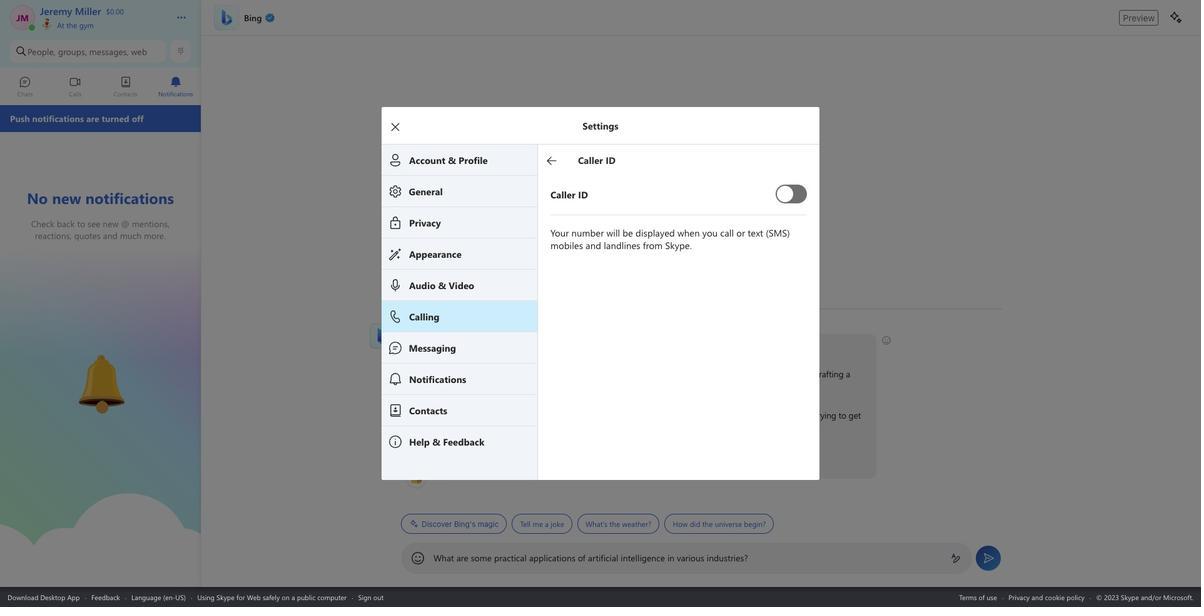 Task type: locate. For each thing, give the bounding box(es) containing it.
2 vertical spatial me
[[533, 519, 543, 529]]

0 vertical spatial in
[[631, 368, 638, 380]]

0 horizontal spatial how
[[472, 341, 489, 352]]

2 vertical spatial a
[[292, 593, 295, 602]]

1 horizontal spatial i'm
[[487, 409, 499, 421]]

0 vertical spatial how
[[472, 341, 489, 352]]

the right did
[[703, 519, 713, 529]]

0 horizontal spatial of
[[472, 368, 480, 380]]

desktop
[[40, 593, 65, 602]]

finding
[[533, 368, 560, 380]]

to
[[765, 368, 773, 380], [571, 382, 579, 394], [839, 409, 847, 421], [452, 451, 460, 463]]

vegan
[[562, 368, 585, 380]]

me left with
[[615, 382, 627, 394]]

2 get from the left
[[849, 409, 862, 421]]

get right trying
[[849, 409, 862, 421]]

1 horizontal spatial groups,
[[500, 382, 528, 394]]

of left artificial
[[578, 552, 586, 564]]

groups, down at the gym
[[58, 45, 87, 57]]

i'm right so
[[487, 409, 499, 421]]

0 vertical spatial you
[[530, 341, 544, 352]]

a right "on"
[[292, 593, 295, 602]]

2 horizontal spatial for
[[718, 368, 729, 380]]

tab list
[[0, 71, 201, 105]]

type right over,
[[501, 451, 517, 463]]

0 horizontal spatial the
[[66, 20, 77, 30]]

i'm
[[408, 409, 420, 421], [487, 409, 499, 421], [786, 409, 797, 421]]

1 horizontal spatial type
[[501, 451, 517, 463]]

1 vertical spatial i
[[594, 409, 596, 421]]

1 horizontal spatial for
[[429, 382, 440, 394]]

i right can
[[507, 341, 509, 352]]

i'm left just
[[786, 409, 797, 421]]

2 horizontal spatial me
[[615, 382, 627, 394]]

for left 'web'
[[237, 593, 245, 602]]

1 horizontal spatial me
[[533, 519, 543, 529]]

of up kids.
[[472, 368, 480, 380]]

0 vertical spatial me
[[424, 368, 436, 380]]

groups, down the like
[[500, 382, 528, 394]]

hey, this is bing ! how can i help you today?
[[408, 341, 573, 352]]

weather?
[[623, 519, 652, 529]]

2 horizontal spatial i'm
[[786, 409, 797, 421]]

people, groups, messages, web button
[[10, 40, 166, 63]]

download desktop app link
[[8, 593, 80, 602]]

1 vertical spatial how
[[673, 519, 688, 529]]

0 vertical spatial of
[[472, 368, 480, 380]]

groups, inside ask me any type of question, like finding vegan restaurants in cambridge, itinerary for your trip to europe or drafting a story for curious kids. in groups, remember to mention me with @bing. i'm an ai preview, so i'm still learning. sometimes i might say something weird. don't get mad at me, i'm just trying to get better! if you want to start over, type
[[500, 382, 528, 394]]

0 horizontal spatial groups,
[[58, 45, 87, 57]]

for left your
[[718, 368, 729, 380]]

in up with
[[631, 368, 638, 380]]

sign
[[358, 593, 372, 602]]

europe
[[776, 368, 802, 380]]

0 horizontal spatial you
[[415, 451, 429, 463]]

download
[[8, 593, 38, 602]]

a inside "button"
[[545, 519, 549, 529]]

how did the universe begin?
[[673, 519, 766, 529]]

0 horizontal spatial i
[[507, 341, 509, 352]]

sometimes
[[550, 409, 592, 421]]

get
[[726, 409, 739, 421], [849, 409, 862, 421]]

industries?
[[707, 552, 749, 564]]

Caller ID checkbox
[[776, 180, 808, 208]]

0 horizontal spatial i'm
[[408, 409, 420, 421]]

i left the might
[[594, 409, 596, 421]]

1 horizontal spatial get
[[849, 409, 862, 421]]

groups,
[[58, 45, 87, 57], [500, 382, 528, 394]]

2 vertical spatial of
[[979, 593, 986, 602]]

2 vertical spatial for
[[237, 593, 245, 602]]

the for at
[[66, 20, 77, 30]]

using skype for web safely on a public computer
[[197, 593, 347, 602]]

you right if
[[415, 451, 429, 463]]

of inside ask me any type of question, like finding vegan restaurants in cambridge, itinerary for your trip to europe or drafting a story for curious kids. in groups, remember to mention me with @bing. i'm an ai preview, so i'm still learning. sometimes i might say something weird. don't get mad at me, i'm just trying to get better! if you want to start over, type
[[472, 368, 480, 380]]

1 vertical spatial of
[[578, 552, 586, 564]]

you inside ask me any type of question, like finding vegan restaurants in cambridge, itinerary for your trip to europe or drafting a story for curious kids. in groups, remember to mention me with @bing. i'm an ai preview, so i'm still learning. sometimes i might say something weird. don't get mad at me, i'm just trying to get better! if you want to start over, type
[[415, 451, 429, 463]]

kids.
[[471, 382, 488, 394]]

1 horizontal spatial how
[[673, 519, 688, 529]]

sign out
[[358, 593, 384, 602]]

what's
[[586, 519, 608, 529]]

0 vertical spatial a
[[847, 368, 851, 380]]

using skype for web safely on a public computer link
[[197, 593, 347, 602]]

restaurants
[[587, 368, 628, 380]]

1 horizontal spatial a
[[545, 519, 549, 529]]

messages,
[[89, 45, 129, 57]]

might
[[598, 409, 621, 421]]

cambridge,
[[640, 368, 683, 380]]

trying
[[815, 409, 837, 421]]

2 horizontal spatial of
[[979, 593, 986, 602]]

gym
[[79, 20, 94, 30]]

ai
[[433, 409, 441, 421]]

privacy and cookie policy link
[[1009, 593, 1086, 602]]

0 horizontal spatial type
[[454, 368, 470, 380]]

(en-
[[163, 593, 176, 602]]

begin?
[[745, 519, 766, 529]]

0 horizontal spatial in
[[631, 368, 638, 380]]

and
[[1032, 593, 1044, 602]]

in
[[631, 368, 638, 380], [668, 552, 675, 564]]

type up curious
[[454, 368, 470, 380]]

1 vertical spatial in
[[668, 552, 675, 564]]

today?
[[546, 341, 571, 352]]

1 vertical spatial for
[[429, 382, 440, 394]]

practical
[[495, 552, 527, 564]]

me left any
[[424, 368, 436, 380]]

me inside "button"
[[533, 519, 543, 529]]

you right help
[[530, 341, 544, 352]]

a right drafting
[[847, 368, 851, 380]]

caller id dialog
[[382, 107, 839, 480]]

how left did
[[673, 519, 688, 529]]

1 vertical spatial a
[[545, 519, 549, 529]]

me for tell me a joke
[[533, 519, 543, 529]]

policy
[[1068, 593, 1086, 602]]

in left various
[[668, 552, 675, 564]]

app
[[67, 593, 80, 602]]

1 horizontal spatial of
[[578, 552, 586, 564]]

in
[[490, 382, 497, 394]]

tell
[[520, 519, 531, 529]]

the right the 'what's'
[[610, 519, 621, 529]]

feedback
[[91, 593, 120, 602]]

how right ! on the left bottom
[[472, 341, 489, 352]]

for right the "story"
[[429, 382, 440, 394]]

on
[[282, 593, 290, 602]]

i inside ask me any type of question, like finding vegan restaurants in cambridge, itinerary for your trip to europe or drafting a story for curious kids. in groups, remember to mention me with @bing. i'm an ai preview, so i'm still learning. sometimes i might say something weird. don't get mad at me, i'm just trying to get better! if you want to start over, type
[[594, 409, 596, 421]]

0 vertical spatial for
[[718, 368, 729, 380]]

1 vertical spatial you
[[415, 451, 429, 463]]

0 vertical spatial groups,
[[58, 45, 87, 57]]

me for ask me any type of question, like finding vegan restaurants in cambridge, itinerary for your trip to europe or drafting a story for curious kids. in groups, remember to mention me with @bing. i'm an ai preview, so i'm still learning. sometimes i might say something weird. don't get mad at me, i'm just trying to get better! if you want to start over, type
[[424, 368, 436, 380]]

i
[[507, 341, 509, 352], [594, 409, 596, 421]]

discover
[[422, 519, 452, 529]]

0 horizontal spatial get
[[726, 409, 739, 421]]

is
[[442, 341, 448, 352]]

start
[[462, 451, 479, 463]]

0 horizontal spatial me
[[424, 368, 436, 380]]

a
[[847, 368, 851, 380], [545, 519, 549, 529], [292, 593, 295, 602]]

2 horizontal spatial a
[[847, 368, 851, 380]]

@bing.
[[647, 382, 674, 394]]

better!
[[408, 423, 433, 435]]

mention
[[581, 382, 613, 394]]

story
[[408, 382, 427, 394]]

your
[[731, 368, 748, 380]]

like
[[519, 368, 531, 380]]

at the gym
[[55, 20, 94, 30]]

over,
[[481, 451, 499, 463]]

get left mad
[[726, 409, 739, 421]]

1 vertical spatial groups,
[[500, 382, 528, 394]]

are
[[457, 552, 469, 564]]

me right tell
[[533, 519, 543, 529]]

0 horizontal spatial a
[[292, 593, 295, 602]]

what's the weather?
[[586, 519, 652, 529]]

still
[[501, 409, 513, 421]]

something
[[637, 409, 677, 421]]

what's the weather? button
[[578, 514, 660, 534]]

web
[[247, 593, 261, 602]]

at the gym button
[[40, 18, 164, 30]]

preview
[[1124, 12, 1156, 23]]

you
[[530, 341, 544, 352], [415, 451, 429, 463]]

the for what's
[[610, 519, 621, 529]]

a left joke
[[545, 519, 549, 529]]

1 horizontal spatial i
[[594, 409, 596, 421]]

of left use
[[979, 593, 986, 602]]

terms
[[960, 593, 978, 602]]

the right at
[[66, 20, 77, 30]]

1 vertical spatial type
[[501, 451, 517, 463]]

bing, 9:24 am
[[401, 323, 447, 333]]

us)
[[176, 593, 186, 602]]

i'm left an
[[408, 409, 420, 421]]

privacy and cookie policy
[[1009, 593, 1086, 602]]

drafting
[[814, 368, 844, 380]]

1 horizontal spatial the
[[610, 519, 621, 529]]



Task type: describe. For each thing, give the bounding box(es) containing it.
3 i'm from the left
[[786, 409, 797, 421]]

9:24
[[420, 323, 434, 333]]

2 i'm from the left
[[487, 409, 499, 421]]

0 vertical spatial i
[[507, 341, 509, 352]]

to right trying
[[839, 409, 847, 421]]

bing's
[[454, 519, 476, 529]]

so
[[476, 409, 485, 421]]

Type a message text field
[[434, 552, 942, 564]]

0 vertical spatial type
[[454, 368, 470, 380]]

skype
[[217, 593, 235, 602]]

to right trip
[[765, 368, 773, 380]]

language (en-us)
[[132, 593, 186, 602]]

how inside button
[[673, 519, 688, 529]]

at
[[57, 20, 64, 30]]

to down 'vegan' on the bottom left of page
[[571, 382, 579, 394]]

applications
[[529, 552, 576, 564]]

1 horizontal spatial in
[[668, 552, 675, 564]]

curious
[[442, 382, 469, 394]]

1 get from the left
[[726, 409, 739, 421]]

!
[[467, 341, 470, 352]]

what
[[434, 552, 454, 564]]

to left the start
[[452, 451, 460, 463]]

am
[[436, 323, 447, 333]]

or
[[804, 368, 812, 380]]

feedback link
[[91, 593, 120, 602]]

a inside ask me any type of question, like finding vegan restaurants in cambridge, itinerary for your trip to europe or drafting a story for curious kids. in groups, remember to mention me with @bing. i'm an ai preview, so i'm still learning. sometimes i might say something weird. don't get mad at me, i'm just trying to get better! if you want to start over, type
[[847, 368, 851, 380]]

bing
[[450, 341, 467, 352]]

question,
[[482, 368, 516, 380]]

download desktop app
[[8, 593, 80, 602]]

people, groups, messages, web
[[28, 45, 147, 57]]

terms of use link
[[960, 593, 998, 602]]

want
[[431, 451, 450, 463]]

wednesday, november 8, 2023 heading
[[401, 294, 1002, 317]]

hey,
[[408, 341, 424, 352]]

learning.
[[516, 409, 548, 421]]

at
[[760, 409, 767, 421]]

bing,
[[401, 323, 418, 333]]

tell me a joke button
[[512, 514, 573, 534]]

1 i'm from the left
[[408, 409, 420, 421]]

in inside ask me any type of question, like finding vegan restaurants in cambridge, itinerary for your trip to europe or drafting a story for curious kids. in groups, remember to mention me with @bing. i'm an ai preview, so i'm still learning. sometimes i might say something weird. don't get mad at me, i'm just trying to get better! if you want to start over, type
[[631, 368, 638, 380]]

some
[[471, 552, 492, 564]]

use
[[987, 593, 998, 602]]

various
[[677, 552, 705, 564]]

if
[[408, 451, 413, 463]]

privacy
[[1009, 593, 1031, 602]]

2 horizontal spatial the
[[703, 519, 713, 529]]

sign out link
[[358, 593, 384, 602]]

public
[[297, 593, 316, 602]]

0 horizontal spatial for
[[237, 593, 245, 602]]

using
[[197, 593, 215, 602]]

ask
[[408, 368, 422, 380]]

this
[[426, 341, 440, 352]]

itinerary
[[685, 368, 716, 380]]

remember
[[530, 382, 569, 394]]

intelligence
[[621, 552, 666, 564]]

magic
[[478, 519, 499, 529]]

language
[[132, 593, 161, 602]]

don't
[[704, 409, 724, 421]]

1 vertical spatial me
[[615, 382, 627, 394]]

out
[[374, 593, 384, 602]]

just
[[799, 409, 813, 421]]

trip
[[750, 368, 763, 380]]

mad
[[741, 409, 758, 421]]

groups, inside people, groups, messages, web button
[[58, 45, 87, 57]]

1 horizontal spatial you
[[530, 341, 544, 352]]

tell me a joke
[[520, 519, 565, 529]]

computer
[[318, 593, 347, 602]]

cookie
[[1046, 593, 1066, 602]]

weird.
[[679, 409, 702, 421]]

ask me any type of question, like finding vegan restaurants in cambridge, itinerary for your trip to europe or drafting a story for curious kids. in groups, remember to mention me with @bing. i'm an ai preview, so i'm still learning. sometimes i might say something weird. don't get mad at me, i'm just trying to get better! if you want to start over, type
[[408, 368, 864, 463]]

(openhands)
[[784, 450, 831, 462]]

help
[[511, 341, 528, 352]]

what are some practical applications of artificial intelligence in various industries?
[[434, 552, 749, 564]]

did
[[690, 519, 701, 529]]

bell
[[63, 350, 79, 363]]

with
[[629, 382, 645, 394]]

can
[[492, 341, 505, 352]]

say
[[623, 409, 635, 421]]

an
[[422, 409, 431, 421]]



Task type: vqa. For each thing, say whether or not it's contained in the screenshot.
Terms of use link at the right bottom
yes



